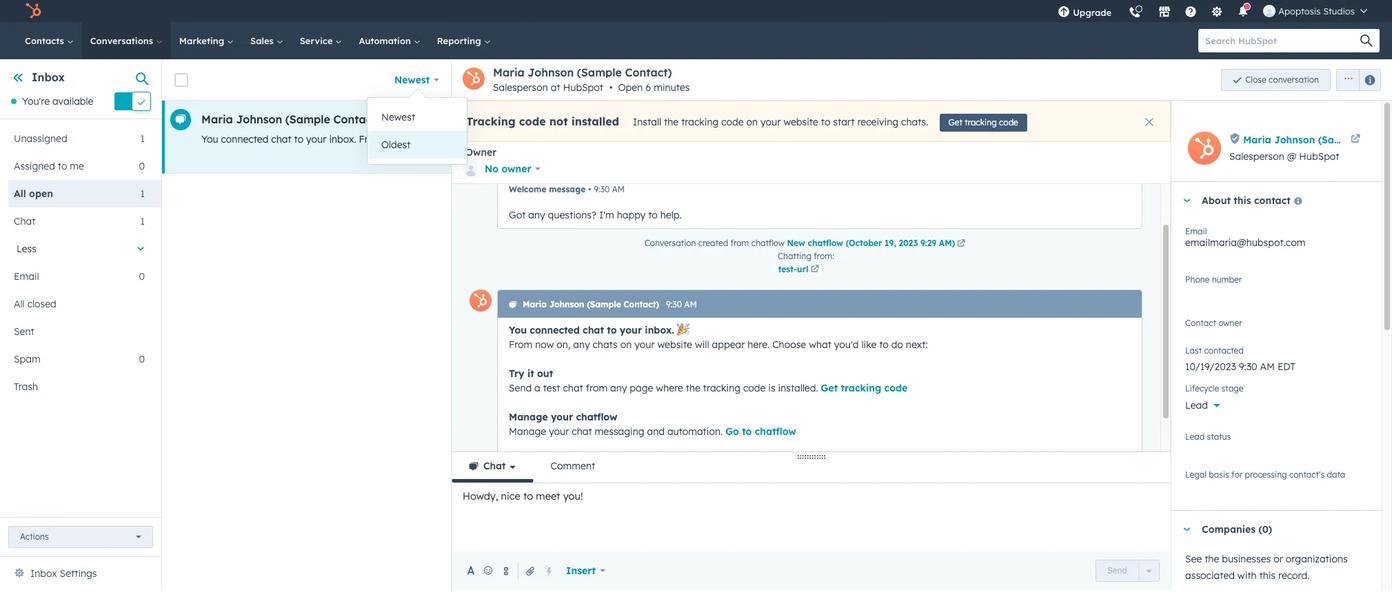 Task type: describe. For each thing, give the bounding box(es) containing it.
phone
[[1185, 274, 1210, 285]]

caret image
[[1182, 528, 1191, 531]]

tracking up go
[[703, 382, 741, 394]]

open
[[618, 81, 643, 94]]

salesperson inside the maria johnson (sample contact) salesperson at hubspot • open 6 minutes
[[493, 81, 548, 94]]

hubspot inside the maria johnson (sample contact) salesperson at hubspot • open 6 minutes
[[563, 81, 603, 94]]

chats inside maria johnson (sample contact) you connected chat to your inbox. from now on, any chats on your website will appear here. choose what you'd like to do next:  try it out  send a test chat from any page where the tracking code is ins
[[443, 133, 468, 145]]

close image
[[1145, 118, 1154, 126]]

johnson for maria johnson (sample contact) you connected chat to your inbox. from now on, any chats on your website will appear here. choose what you'd like to do next:  try it out  send a test chat from any page where the tracking code is ins
[[236, 112, 282, 126]]

insert
[[566, 565, 596, 577]]

chatting from:
[[778, 251, 834, 261]]

at
[[551, 81, 560, 94]]

chatflow left the new
[[751, 238, 785, 248]]

any right got at the top of page
[[528, 209, 545, 221]]

contact
[[1254, 194, 1291, 207]]

send inside try it out send a test chat from any page where the tracking code is installed. get tracking code
[[509, 382, 532, 394]]

about this contact button
[[1171, 182, 1368, 219]]

reporting link
[[429, 22, 499, 59]]

• inside the maria johnson (sample contact) salesperson at hubspot • open 6 minutes
[[609, 81, 613, 94]]

1 manage from the top
[[509, 411, 548, 423]]

to inside manage your chatflow manage your chat messaging and automation. go to chatflow
[[742, 425, 752, 438]]

salesperson @ hubspot
[[1229, 150, 1339, 163]]

oldest
[[381, 139, 411, 151]]

now inside you connected chat to your inbox. 🎉 from now on, any chats on your website will appear here. choose what you'd like to do next:
[[535, 339, 554, 351]]

choose inside you connected chat to your inbox. 🎉 from now on, any chats on your website will appear here. choose what you'd like to do next:
[[772, 339, 806, 351]]

apoptosis
[[1278, 6, 1321, 17]]

test-
[[778, 264, 797, 274]]

installed
[[571, 115, 619, 128]]

menu containing apoptosis studios
[[1050, 0, 1376, 27]]

new
[[787, 238, 805, 248]]

get inside get tracking code button
[[948, 117, 962, 128]]

tracking
[[466, 115, 516, 128]]

you connected chat to your inbox. 🎉 from now on, any chats on your website will appear here. choose what you'd like to do next:
[[509, 324, 928, 351]]

contact) for maria johnson (sample contact) salesperson at hubspot • open 6 minutes
[[625, 66, 672, 79]]

all closed button
[[8, 291, 145, 318]]

do inside you connected chat to your inbox. 🎉 from now on, any chats on your website will appear here. choose what you'd like to do next:
[[891, 339, 903, 351]]

created
[[698, 238, 728, 248]]

the inside maria johnson (sample contact) you connected chat to your inbox. from now on, any chats on your website will appear here. choose what you'd like to do next:  try it out  send a test chat from any page where the tracking code is ins
[[1001, 133, 1015, 145]]

will inside maria johnson (sample contact) you connected chat to your inbox. from now on, any chats on your website will appear here. choose what you'd like to do next:  try it out  send a test chat from any page where the tracking code is ins
[[545, 133, 559, 145]]

go to chatflow link
[[725, 425, 796, 438]]

tara schultz image
[[1263, 5, 1276, 17]]

what inside maria johnson (sample contact) you connected chat to your inbox. from now on, any chats on your website will appear here. choose what you'd like to do next:  try it out  send a test chat from any page where the tracking code is ins
[[659, 133, 682, 145]]

you!
[[563, 490, 583, 503]]

from inside try it out send a test chat from any page where the tracking code is installed. get tracking code
[[586, 382, 608, 394]]

legal basis for processing contact's data
[[1185, 470, 1345, 480]]

test inside try it out send a test chat from any page where the tracking code is installed. get tracking code
[[543, 382, 560, 394]]

a inside try it out send a test chat from any page where the tracking code is installed. get tracking code
[[534, 382, 540, 394]]

0 vertical spatial 9:30
[[594, 184, 610, 194]]

0 vertical spatial chat
[[14, 215, 35, 228]]

owner up last contacted
[[1201, 323, 1229, 336]]

next: inside maria johnson (sample contact) you connected chat to your inbox. from now on, any chats on your website will appear here. choose what you'd like to do next:  try it out  send a test chat from any page where the tracking code is ins
[[756, 133, 778, 145]]

johnson for maria johnson (sample contac
[[1274, 133, 1315, 146]]

is inside try it out send a test chat from any page where the tracking code is installed. get tracking code
[[768, 382, 775, 394]]

maria for maria johnson (sample contact) 9:30 am
[[523, 299, 547, 310]]

0 for spam
[[139, 353, 145, 366]]

try inside maria johnson (sample contact) you connected chat to your inbox. from now on, any chats on your website will appear here. choose what you'd like to do next:  try it out  send a test chat from any page where the tracking code is ins
[[781, 133, 794, 145]]

on, inside maria johnson (sample contact) you connected chat to your inbox. from now on, any chats on your website will appear here. choose what you'd like to do next:  try it out  send a test chat from any page where the tracking code is ins
[[407, 133, 421, 145]]

search button
[[1353, 29, 1380, 52]]

inbox settings
[[30, 567, 97, 580]]

test-url link
[[778, 263, 834, 276]]

it inside try it out send a test chat from any page where the tracking code is installed. get tracking code
[[527, 368, 534, 380]]

tracking down minutes
[[681, 116, 719, 128]]

questions?
[[548, 209, 597, 221]]

last
[[1185, 345, 1202, 356]]

welcome message • 9:30 am
[[509, 184, 625, 194]]

1 vertical spatial am
[[684, 299, 697, 310]]

actions
[[20, 532, 49, 542]]

maria johnson (sample contact) 9:30 am
[[523, 299, 697, 310]]

or
[[1274, 553, 1283, 566]]

meet
[[536, 490, 560, 503]]

1 for unassigned
[[140, 133, 145, 145]]

assigned
[[14, 160, 55, 173]]

automation
[[359, 35, 414, 46]]

chatflow right go
[[755, 425, 796, 438]]

live chat from maria johnson (sample contact) with context you connected chat to your inbox.
from now on, any chats on your website will appear here. choose what you&#x27;d like to do next:

try it out 
send a test chat from any page where the tracking code is ins row
[[162, 101, 1105, 174]]

the inside try it out send a test chat from any page where the tracking code is installed. get tracking code
[[686, 382, 700, 394]]

go
[[725, 425, 739, 438]]

lifecycle stage
[[1185, 383, 1243, 394]]

out inside try it out send a test chat from any page where the tracking code is installed. get tracking code
[[537, 368, 553, 380]]

you're available image
[[11, 99, 17, 104]]

with
[[1238, 570, 1257, 582]]

widget.
[[703, 469, 736, 481]]

Last contacted text field
[[1185, 354, 1368, 376]]

close
[[1245, 74, 1266, 84]]

on inside you connected chat to your inbox. 🎉 from now on, any chats on your website will appear here. choose what you'd like to do next:
[[620, 339, 632, 351]]

got
[[509, 209, 526, 221]]

me
[[70, 160, 84, 173]]

0 for email
[[139, 271, 145, 283]]

about
[[1202, 194, 1231, 207]]

now inside maria johnson (sample contact) you connected chat to your inbox. from now on, any chats on your website will appear here. choose what you'd like to do next:  try it out  send a test chat from any page where the tracking code is ins
[[385, 133, 404, 145]]

contac
[[1361, 133, 1392, 146]]

processing
[[1245, 470, 1287, 480]]

am)
[[939, 238, 955, 248]]

calling icon button
[[1123, 1, 1147, 21]]

1 horizontal spatial salesperson
[[1229, 150, 1284, 163]]

website inside maria johnson (sample contact) you connected chat to your inbox. from now on, any chats on your website will appear here. choose what you'd like to do next:  try it out  send a test chat from any page where the tracking code is ins
[[508, 133, 542, 145]]

tracking inside button
[[965, 117, 997, 128]]

companies (0)
[[1202, 524, 1272, 536]]

install
[[633, 116, 661, 128]]

and inside manage your chatflow manage your chat messaging and automation. go to chatflow
[[647, 425, 665, 438]]

more
[[642, 556, 665, 568]]

marketing link
[[171, 22, 242, 59]]

choose inside maria johnson (sample contact) you connected chat to your inbox. from now on, any chats on your website will appear here. choose what you'd like to do next:  try it out  send a test chat from any page where the tracking code is ins
[[622, 133, 656, 145]]

like inside maria johnson (sample contact) you connected chat to your inbox. from now on, any chats on your website will appear here. choose what you'd like to do next:  try it out  send a test chat from any page where the tracking code is ins
[[712, 133, 727, 145]]

customize the color and style of your chat widget.
[[509, 469, 739, 481]]

newest inside newest button
[[381, 111, 415, 123]]

page inside maria johnson (sample contact) you connected chat to your inbox. from now on, any chats on your website will appear here. choose what you'd like to do next:  try it out  send a test chat from any page where the tracking code is ins
[[944, 133, 968, 145]]

tracking code not installed alert
[[452, 101, 1171, 142]]

record.
[[1278, 570, 1310, 582]]

not
[[549, 115, 568, 128]]

owner for contact owner no owner
[[1219, 318, 1242, 328]]

here. inside you connected chat to your inbox. 🎉 from now on, any chats on your website will appear here. choose what you'd like to do next:
[[748, 339, 770, 351]]

maria johnson (sample contac link
[[1243, 131, 1392, 148]]

is inside maria johnson (sample contact) you connected chat to your inbox. from now on, any chats on your website will appear here. choose what you'd like to do next:  try it out  send a test chat from any page where the tracking code is ins
[[1083, 133, 1090, 145]]

group inside main content
[[1331, 69, 1381, 91]]

howdy,
[[463, 490, 498, 503]]

the for see the businesses or organizations associated with this record.
[[1205, 553, 1219, 566]]

send group
[[1096, 560, 1160, 582]]

conversations link
[[82, 22, 171, 59]]

organizations
[[1286, 553, 1348, 566]]

get tracking code
[[948, 117, 1018, 128]]

website inside you connected chat to your inbox. 🎉 from now on, any chats on your website will appear here. choose what you'd like to do next:
[[657, 339, 692, 351]]

see the businesses or organizations associated with this record.
[[1185, 553, 1348, 582]]

marketplaces image
[[1159, 6, 1171, 19]]

learn
[[617, 556, 639, 568]]

customize
[[509, 469, 556, 481]]

lead for lead
[[1185, 399, 1208, 412]]

any down chats.
[[925, 133, 942, 145]]

1 for chat
[[140, 215, 145, 228]]

conversations
[[90, 35, 156, 46]]

like inside you connected chat to your inbox. 🎉 from now on, any chats on your website will appear here. choose what you'd like to do next:
[[861, 339, 877, 351]]

1 vertical spatial from
[[731, 238, 749, 248]]

you inside maria johnson (sample contact) you connected chat to your inbox. from now on, any chats on your website will appear here. choose what you'd like to do next:  try it out  send a test chat from any page where the tracking code is ins
[[201, 133, 218, 145]]

2 manage from the top
[[509, 425, 546, 438]]

next: inside you connected chat to your inbox. 🎉 from now on, any chats on your website will appear here. choose what you'd like to do next:
[[906, 339, 928, 351]]

comment
[[551, 460, 595, 472]]

trash button
[[8, 373, 145, 401]]

upgrade image
[[1058, 6, 1070, 19]]

no owner button for owner
[[463, 159, 541, 179]]

settings link
[[1203, 0, 1232, 22]]

color
[[576, 469, 599, 481]]

inbox. inside you connected chat to your inbox. 🎉 from now on, any chats on your website will appear here. choose what you'd like to do next:
[[645, 324, 674, 336]]

minutes
[[654, 81, 690, 94]]

johnson for maria johnson (sample contact) salesperson at hubspot • open 6 minutes
[[528, 66, 574, 79]]

0 horizontal spatial am
[[612, 184, 625, 194]]

upgrade
[[1073, 7, 1112, 18]]

chats inside you connected chat to your inbox. 🎉 from now on, any chats on your website will appear here. choose what you'd like to do next:
[[593, 339, 618, 351]]

receiving
[[857, 116, 898, 128]]

to inside tracking code not installed alert
[[821, 116, 830, 128]]

1 vertical spatial 9:30
[[666, 299, 682, 310]]

maria johnson (sample contact) you connected chat to your inbox. from now on, any chats on your website will appear here. choose what you'd like to do next:  try it out  send a test chat from any page where the tracking code is ins
[[201, 112, 1105, 145]]

1 horizontal spatial hubspot
[[1299, 150, 1339, 163]]

6
[[646, 81, 651, 94]]

19,
[[885, 238, 896, 248]]

1 vertical spatial •
[[588, 184, 591, 194]]

@
[[1287, 150, 1297, 163]]

caret image
[[1182, 199, 1191, 202]]

about this contact
[[1202, 194, 1291, 207]]

marketing
[[179, 35, 227, 46]]

connected inside you connected chat to your inbox. 🎉 from now on, any chats on your website will appear here. choose what you'd like to do next:
[[530, 324, 580, 336]]

from inside maria johnson (sample contact) you connected chat to your inbox. from now on, any chats on your website will appear here. choose what you'd like to do next:  try it out  send a test chat from any page where the tracking code is ins
[[359, 133, 383, 145]]

on inside maria johnson (sample contact) you connected chat to your inbox. from now on, any chats on your website will appear here. choose what you'd like to do next:  try it out  send a test chat from any page where the tracking code is ins
[[470, 133, 482, 145]]

email emailmaria@hubspot.com
[[1185, 226, 1306, 249]]

nice
[[501, 490, 520, 503]]

chat inside manage your chatflow manage your chat messaging and automation. go to chatflow
[[572, 425, 592, 438]]

installed.
[[778, 382, 818, 394]]

appear inside maria johnson (sample contact) you connected chat to your inbox. from now on, any chats on your website will appear here. choose what you'd like to do next:  try it out  send a test chat from any page where the tracking code is ins
[[562, 133, 595, 145]]

chatflow up 'messaging'
[[576, 411, 617, 423]]

the for install the tracking code on your website to start receiving chats.
[[664, 116, 679, 128]]

inbox for inbox settings
[[30, 567, 57, 580]]

you'd inside you connected chat to your inbox. 🎉 from now on, any chats on your website will appear here. choose what you'd like to do next:
[[834, 339, 859, 351]]



Task type: vqa. For each thing, say whether or not it's contained in the screenshot.
Got
yes



Task type: locate. For each thing, give the bounding box(es) containing it.
no owner button up last contacted text field
[[1185, 316, 1368, 339]]

1 vertical spatial 0
[[139, 271, 145, 283]]

newest button
[[385, 66, 448, 93]]

tracking right chats.
[[965, 117, 997, 128]]

1 vertical spatial from
[[509, 339, 533, 351]]

0 vertical spatial you'd
[[684, 133, 709, 145]]

1 horizontal spatial get
[[948, 117, 962, 128]]

basis
[[1209, 470, 1229, 480]]

will
[[545, 133, 559, 145], [695, 339, 709, 351]]

out inside maria johnson (sample contact) you connected chat to your inbox. from now on, any chats on your website will appear here. choose what you'd like to do next:  try it out  send a test chat from any page where the tracking code is ins
[[806, 133, 821, 145]]

1 vertical spatial here.
[[748, 339, 770, 351]]

you inside you connected chat to your inbox. 🎉 from now on, any chats on your website will appear here. choose what you'd like to do next:
[[509, 324, 527, 336]]

any inside try it out send a test chat from any page where the tracking code is installed. get tracking code
[[610, 382, 627, 394]]

get inside try it out send a test chat from any page where the tracking code is installed. get tracking code
[[821, 382, 838, 394]]

1 vertical spatial will
[[695, 339, 709, 351]]

sales
[[250, 35, 276, 46]]

1 vertical spatial all
[[14, 298, 25, 311]]

2 vertical spatial 1
[[140, 215, 145, 228]]

less
[[17, 243, 37, 255]]

do down install the tracking code on your website to start receiving chats.
[[741, 133, 753, 145]]

0 horizontal spatial you'd
[[684, 133, 709, 145]]

0 vertical spatial from
[[359, 133, 383, 145]]

0 horizontal spatial hubspot
[[563, 81, 603, 94]]

companies (0) button
[[1171, 511, 1368, 548]]

page up manage your chatflow manage your chat messaging and automation. go to chatflow at bottom
[[630, 382, 653, 394]]

email down less
[[14, 271, 39, 283]]

0 vertical spatial get
[[948, 117, 962, 128]]

choose down install
[[622, 133, 656, 145]]

1 1 from the top
[[140, 133, 145, 145]]

contact) inside the maria johnson (sample contact) salesperson at hubspot • open 6 minutes
[[625, 66, 672, 79]]

contact) down conversation
[[624, 299, 659, 310]]

is
[[1083, 133, 1090, 145], [768, 382, 775, 394]]

tracking inside maria johnson (sample contact) you connected chat to your inbox. from now on, any chats on your website will appear here. choose what you'd like to do next:  try it out  send a test chat from any page where the tracking code is ins
[[1018, 133, 1055, 145]]

from inside maria johnson (sample contact) you connected chat to your inbox. from now on, any chats on your website will appear here. choose what you'd like to do next:  try it out  send a test chat from any page where the tracking code is ins
[[900, 133, 922, 145]]

1 vertical spatial on,
[[557, 339, 570, 351]]

owner inside popup button
[[502, 163, 531, 175]]

2 lead from the top
[[1185, 432, 1205, 442]]

1 horizontal spatial you
[[509, 324, 527, 336]]

3 0 from the top
[[139, 353, 145, 366]]

page down get tracking code button
[[944, 133, 968, 145]]

out
[[806, 133, 821, 145], [537, 368, 553, 380]]

on
[[746, 116, 758, 128], [470, 133, 482, 145], [620, 339, 632, 351]]

email
[[1185, 226, 1207, 236], [14, 271, 39, 283]]

0 vertical spatial and
[[647, 425, 665, 438]]

1 horizontal spatial am
[[684, 299, 697, 310]]

1 horizontal spatial connected
[[530, 324, 580, 336]]

will up try it out send a test chat from any page where the tracking code is installed. get tracking code
[[695, 339, 709, 351]]

1 vertical spatial send
[[509, 382, 532, 394]]

tracking right "installed."
[[841, 382, 881, 394]]

0 horizontal spatial send
[[509, 382, 532, 394]]

0 vertical spatial hubspot
[[563, 81, 603, 94]]

automation link
[[351, 22, 429, 59]]

get right chats.
[[948, 117, 962, 128]]

salesperson left "at"
[[493, 81, 548, 94]]

what down install
[[659, 133, 682, 145]]

contact) up oldest button
[[333, 112, 380, 126]]

chat up less
[[14, 215, 35, 228]]

1 lead from the top
[[1185, 399, 1208, 412]]

Search HubSpot search field
[[1198, 29, 1367, 52]]

1 vertical spatial now
[[535, 339, 554, 351]]

2 0 from the top
[[139, 271, 145, 283]]

appear up try it out send a test chat from any page where the tracking code is installed. get tracking code
[[712, 339, 745, 351]]

stage
[[1221, 383, 1243, 394]]

owner up contacted
[[1219, 318, 1242, 328]]

all left closed
[[14, 298, 25, 311]]

appear
[[562, 133, 595, 145], [712, 339, 745, 351]]

manage
[[509, 411, 548, 423], [509, 425, 546, 438]]

link opens in a new window image
[[957, 238, 965, 250], [957, 240, 965, 248], [811, 265, 819, 274]]

next: up get tracking code link
[[906, 339, 928, 351]]

like up get tracking code link
[[861, 339, 877, 351]]

this down or
[[1259, 570, 1276, 582]]

email for email
[[14, 271, 39, 283]]

contact) for maria johnson (sample contact) 9:30 am
[[624, 299, 659, 310]]

newest button
[[368, 103, 467, 131]]

email for email emailmaria@hubspot.com
[[1185, 226, 1207, 236]]

the down get tracking code button
[[1001, 133, 1015, 145]]

johnson inside the maria johnson (sample contact) salesperson at hubspot • open 6 minutes
[[528, 66, 574, 79]]

•
[[609, 81, 613, 94], [588, 184, 591, 194]]

0 horizontal spatial email
[[14, 271, 39, 283]]

and
[[647, 425, 665, 438], [601, 469, 619, 481]]

new chatflow (october 19, 2023 9:29 am)
[[787, 238, 955, 248]]

the inside tracking code not installed alert
[[664, 116, 679, 128]]

chat inside you connected chat to your inbox. 🎉 from now on, any chats on your website will appear here. choose what you'd like to do next:
[[583, 324, 604, 336]]

where up manage your chatflow manage your chat messaging and automation. go to chatflow at bottom
[[656, 382, 683, 394]]

1 horizontal spatial what
[[809, 339, 831, 351]]

link opens in a new window image
[[811, 263, 819, 276]]

0 horizontal spatial no
[[485, 163, 499, 175]]

9:29
[[920, 238, 936, 248]]

1 horizontal spatial chat
[[483, 460, 506, 472]]

0 horizontal spatial from
[[359, 133, 383, 145]]

all closed
[[14, 298, 56, 311]]

0 vertical spatial it
[[797, 133, 803, 145]]

1 all from the top
[[14, 188, 26, 200]]

chats up owner
[[443, 133, 468, 145]]

and right 'messaging'
[[647, 425, 665, 438]]

the for customize the color and style of your chat widget.
[[559, 469, 573, 481]]

0 horizontal spatial get
[[821, 382, 838, 394]]

2 horizontal spatial from
[[900, 133, 922, 145]]

comment button
[[533, 452, 612, 483]]

welcome
[[509, 184, 546, 194]]

will inside you connected chat to your inbox. 🎉 from now on, any chats on your website will appear here. choose what you'd like to do next:
[[695, 339, 709, 351]]

0 horizontal spatial choose
[[622, 133, 656, 145]]

the
[[664, 116, 679, 128], [1001, 133, 1015, 145], [686, 382, 700, 394], [559, 469, 573, 481], [1205, 553, 1219, 566]]

0 horizontal spatial 9:30
[[594, 184, 610, 194]]

0 vertical spatial choose
[[622, 133, 656, 145]]

messaging
[[595, 425, 644, 438]]

url
[[797, 264, 808, 274]]

page inside try it out send a test chat from any page where the tracking code is installed. get tracking code
[[630, 382, 653, 394]]

this inside dropdown button
[[1234, 194, 1251, 207]]

tracking
[[681, 116, 719, 128], [965, 117, 997, 128], [1018, 133, 1055, 145], [703, 382, 741, 394], [841, 382, 881, 394]]

inbox. left "🎉"
[[645, 324, 674, 336]]

1 vertical spatial and
[[601, 469, 619, 481]]

owner for no owner
[[502, 163, 531, 175]]

connected inside maria johnson (sample contact) you connected chat to your inbox. from now on, any chats on your website will appear here. choose what you'd like to do next:  try it out  send a test chat from any page where the tracking code is ins
[[221, 133, 268, 145]]

open
[[29, 188, 53, 200]]

associated
[[1185, 570, 1235, 582]]

1 vertical spatial what
[[809, 339, 831, 351]]

here.
[[598, 133, 620, 145], [748, 339, 770, 351]]

sent button
[[8, 318, 145, 346]]

test-url
[[778, 264, 808, 274]]

1 vertical spatial inbox.
[[645, 324, 674, 336]]

contact) for maria johnson (sample contact) you connected chat to your inbox. from now on, any chats on your website will appear here. choose what you'd like to do next:  try it out  send a test chat from any page where the tracking code is ins
[[333, 112, 380, 126]]

appear inside you connected chat to your inbox. 🎉 from now on, any chats on your website will appear here. choose what you'd like to do next:
[[712, 339, 745, 351]]

0 vertical spatial email
[[1185, 226, 1207, 236]]

chat inside try it out send a test chat from any page where the tracking code is installed. get tracking code
[[563, 382, 583, 394]]

(sample
[[577, 66, 622, 79], [285, 112, 330, 126], [1318, 133, 1358, 146], [587, 299, 621, 310]]

test
[[858, 133, 875, 145], [543, 382, 560, 394]]

1 horizontal spatial here.
[[748, 339, 770, 351]]

conversation
[[1269, 74, 1319, 84]]

maria inside the maria johnson (sample contact) salesperson at hubspot • open 6 minutes
[[493, 66, 525, 79]]

you
[[201, 133, 218, 145], [509, 324, 527, 336]]

website
[[784, 116, 818, 128], [508, 133, 542, 145], [657, 339, 692, 351]]

2 vertical spatial contact)
[[624, 299, 659, 310]]

chat button
[[452, 452, 533, 483]]

0 horizontal spatial will
[[545, 133, 559, 145]]

• right message
[[588, 184, 591, 194]]

(sample for maria johnson (sample contac
[[1318, 133, 1358, 146]]

1 vertical spatial page
[[630, 382, 653, 394]]

0 vertical spatial website
[[784, 116, 818, 128]]

1 vertical spatial you
[[509, 324, 527, 336]]

tracking down get tracking code button
[[1018, 133, 1055, 145]]

install the tracking code on your website to start receiving chats.
[[633, 116, 928, 128]]

any
[[423, 133, 440, 145], [925, 133, 942, 145], [528, 209, 545, 221], [573, 339, 590, 351], [610, 382, 627, 394]]

0 horizontal spatial salesperson
[[493, 81, 548, 94]]

lead inside popup button
[[1185, 399, 1208, 412]]

0 vertical spatial no
[[485, 163, 499, 175]]

newest up newest button
[[394, 73, 430, 86]]

lead left status
[[1185, 432, 1205, 442]]

all for all closed
[[14, 298, 25, 311]]

where
[[971, 133, 998, 145], [656, 382, 683, 394]]

on, down maria johnson (sample contact) 9:30 am
[[557, 339, 570, 351]]

where inside try it out send a test chat from any page where the tracking code is installed. get tracking code
[[656, 382, 683, 394]]

0 vertical spatial all
[[14, 188, 26, 200]]

you'd
[[684, 133, 709, 145], [834, 339, 859, 351]]

1 vertical spatial appear
[[712, 339, 745, 351]]

where inside maria johnson (sample contact) you connected chat to your inbox. from now on, any chats on your website will appear here. choose what you'd like to do next:  try it out  send a test chat from any page where the tracking code is ins
[[971, 133, 998, 145]]

link opens in a new window image inside new chatflow (october 19, 2023 9:29 am) link
[[957, 240, 965, 248]]

1 horizontal spatial page
[[944, 133, 968, 145]]

1 vertical spatial get
[[821, 382, 838, 394]]

list box containing newest
[[368, 98, 467, 164]]

what inside you connected chat to your inbox. 🎉 from now on, any chats on your website will appear here. choose what you'd like to do next:
[[809, 339, 831, 351]]

search image
[[1360, 34, 1373, 47]]

0 vertical spatial page
[[944, 133, 968, 145]]

conversation
[[645, 238, 696, 248]]

(sample for maria johnson (sample contact) 9:30 am
[[587, 299, 621, 310]]

1 vertical spatial try
[[509, 368, 524, 380]]

code inside maria johnson (sample contact) you connected chat to your inbox. from now on, any chats on your website will appear here. choose what you'd like to do next:  try it out  send a test chat from any page where the tracking code is ins
[[1058, 133, 1080, 145]]

1 horizontal spatial this
[[1259, 570, 1276, 582]]

hubspot right "at"
[[563, 81, 603, 94]]

your inside tracking code not installed alert
[[761, 116, 781, 128]]

owner
[[502, 163, 531, 175], [1219, 318, 1242, 328], [1201, 323, 1229, 336]]

website inside tracking code not installed alert
[[784, 116, 818, 128]]

salesperson left @
[[1229, 150, 1284, 163]]

chats
[[443, 133, 468, 145], [593, 339, 618, 351]]

this inside see the businesses or organizations associated with this record.
[[1259, 570, 1276, 582]]

to
[[821, 116, 830, 128], [294, 133, 303, 145], [729, 133, 739, 145], [58, 160, 67, 173], [648, 209, 658, 221], [607, 324, 617, 336], [879, 339, 889, 351], [742, 425, 752, 438], [523, 490, 533, 503]]

is left "installed."
[[768, 382, 775, 394]]

calling icon image
[[1129, 7, 1141, 19]]

1 horizontal spatial no
[[1185, 323, 1199, 336]]

it inside maria johnson (sample contact) you connected chat to your inbox. from now on, any chats on your website will appear here. choose what you'd like to do next:  try it out  send a test chat from any page where the tracking code is ins
[[797, 133, 803, 145]]

conversation created from chatflow
[[645, 238, 787, 248]]

Phone number text field
[[1185, 272, 1368, 300]]

hubspot image
[[25, 3, 41, 19]]

inbox settings link
[[30, 565, 97, 582]]

(sample for maria johnson (sample contact) you connected chat to your inbox. from now on, any chats on your website will appear here. choose what you'd like to do next:  try it out  send a test chat from any page where the tracking code is ins
[[285, 112, 330, 126]]

will down "not"
[[545, 133, 559, 145]]

no up last
[[1185, 323, 1199, 336]]

try inside try it out send a test chat from any page where the tracking code is installed. get tracking code
[[509, 368, 524, 380]]

• left "open"
[[609, 81, 613, 94]]

inbox left settings
[[30, 567, 57, 580]]

email inside 'email emailmaria@hubspot.com'
[[1185, 226, 1207, 236]]

on inside tracking code not installed alert
[[746, 116, 758, 128]]

2 vertical spatial send
[[1108, 565, 1127, 576]]

owner up welcome
[[502, 163, 531, 175]]

9:30 up "🎉"
[[666, 299, 682, 310]]

here. up try it out send a test chat from any page where the tracking code is installed. get tracking code
[[748, 339, 770, 351]]

0 horizontal spatial is
[[768, 382, 775, 394]]

chat up howdy,
[[483, 460, 506, 472]]

9:30 up i'm
[[594, 184, 610, 194]]

1 vertical spatial website
[[508, 133, 542, 145]]

notifications image
[[1237, 6, 1250, 19]]

from up 'messaging'
[[586, 382, 608, 394]]

send inside 'button'
[[1108, 565, 1127, 576]]

website down "🎉"
[[657, 339, 692, 351]]

0 horizontal spatial on,
[[407, 133, 421, 145]]

code inside button
[[999, 117, 1018, 128]]

this
[[1234, 194, 1251, 207], [1259, 570, 1276, 582]]

0 horizontal spatial what
[[659, 133, 682, 145]]

data
[[1327, 470, 1345, 480]]

1 0 from the top
[[139, 160, 145, 173]]

1 horizontal spatial a
[[849, 133, 855, 145]]

1 horizontal spatial try
[[781, 133, 794, 145]]

1 vertical spatial choose
[[772, 339, 806, 351]]

here. inside maria johnson (sample contact) you connected chat to your inbox. from now on, any chats on your website will appear here. choose what you'd like to do next:  try it out  send a test chat from any page where the tracking code is ins
[[598, 133, 620, 145]]

no owner button up welcome
[[463, 159, 541, 179]]

notifications button
[[1232, 0, 1255, 22]]

0 vertical spatial connected
[[221, 133, 268, 145]]

you'd down minutes
[[684, 133, 709, 145]]

the up associated
[[1205, 553, 1219, 566]]

legal
[[1185, 470, 1207, 480]]

0
[[139, 160, 145, 173], [139, 271, 145, 283], [139, 353, 145, 366]]

1 vertical spatial inbox
[[30, 567, 57, 580]]

contacted
[[1204, 345, 1244, 356]]

0 horizontal spatial no owner button
[[463, 159, 541, 179]]

am up i'm
[[612, 184, 625, 194]]

newest up oldest
[[381, 111, 415, 123]]

0 horizontal spatial chat
[[14, 215, 35, 228]]

the inside see the businesses or organizations associated with this record.
[[1205, 553, 1219, 566]]

close conversation
[[1245, 74, 1319, 84]]

any down maria johnson (sample contact) 9:30 am
[[573, 339, 590, 351]]

do up get tracking code link
[[891, 339, 903, 351]]

this right about
[[1234, 194, 1251, 207]]

now
[[385, 133, 404, 145], [535, 339, 554, 351]]

1 horizontal spatial send
[[823, 133, 846, 145]]

automation.
[[667, 425, 723, 438]]

like down install the tracking code on your website to start receiving chats.
[[712, 133, 727, 145]]

website down tracking code not installed
[[508, 133, 542, 145]]

2 vertical spatial from
[[586, 382, 608, 394]]

any inside you connected chat to your inbox. 🎉 from now on, any chats on your website will appear here. choose what you'd like to do next:
[[573, 339, 590, 351]]

chat inside button
[[483, 460, 506, 472]]

try it out send a test chat from any page where the tracking code is installed. get tracking code
[[509, 368, 908, 394]]

the left 'color'
[[559, 469, 573, 481]]

the right install
[[664, 116, 679, 128]]

0 vertical spatial will
[[545, 133, 559, 145]]

(sample inside the maria johnson (sample contact) salesperson at hubspot • open 6 minutes
[[577, 66, 622, 79]]

from:
[[814, 251, 834, 261]]

0 vertical spatial inbox
[[32, 70, 65, 84]]

no owner
[[485, 163, 531, 175]]

a inside maria johnson (sample contact) you connected chat to your inbox. from now on, any chats on your website will appear here. choose what you'd like to do next:  try it out  send a test chat from any page where the tracking code is ins
[[849, 133, 855, 145]]

manage your chatflow manage your chat messaging and automation. go to chatflow
[[509, 411, 796, 438]]

no inside contact owner no owner
[[1185, 323, 1199, 336]]

do inside maria johnson (sample contact) you connected chat to your inbox. from now on, any chats on your website will appear here. choose what you'd like to do next:  try it out  send a test chat from any page where the tracking code is ins
[[741, 133, 753, 145]]

on, inside you connected chat to your inbox. 🎉 from now on, any chats on your website will appear here. choose what you'd like to do next:
[[557, 339, 570, 351]]

0 vertical spatial newest
[[394, 73, 430, 86]]

maria
[[493, 66, 525, 79], [201, 112, 233, 126], [1243, 133, 1271, 146], [523, 299, 547, 310]]

0 horizontal spatial this
[[1234, 194, 1251, 207]]

contact) inside maria johnson (sample contact) you connected chat to your inbox. from now on, any chats on your website will appear here. choose what you'd like to do next:  try it out  send a test chat from any page where the tracking code is ins
[[333, 112, 380, 126]]

johnson for maria johnson (sample contact) 9:30 am
[[549, 299, 584, 310]]

all inside button
[[14, 298, 25, 311]]

2023
[[899, 238, 918, 248]]

inbox for inbox
[[32, 70, 65, 84]]

maria johnson (sample contact) salesperson at hubspot • open 6 minutes
[[493, 66, 690, 94]]

maria for maria johnson (sample contact) salesperson at hubspot • open 6 minutes
[[493, 66, 525, 79]]

0 vertical spatial 0
[[139, 160, 145, 173]]

0 vertical spatial do
[[741, 133, 753, 145]]

any down newest button
[[423, 133, 440, 145]]

help image
[[1185, 6, 1197, 19]]

lead for lead status
[[1185, 432, 1205, 442]]

number
[[1212, 274, 1242, 285]]

all for all open
[[14, 188, 26, 200]]

chatflow up the from:
[[808, 238, 843, 248]]

service
[[300, 35, 335, 46]]

or learn more about
[[600, 556, 698, 568]]

0 vertical spatial a
[[849, 133, 855, 145]]

inbox.
[[329, 133, 356, 145], [645, 324, 674, 336]]

1 vertical spatial connected
[[530, 324, 580, 336]]

apoptosis studios
[[1278, 6, 1355, 17]]

website left start
[[784, 116, 818, 128]]

0 horizontal spatial connected
[[221, 133, 268, 145]]

inbox. inside maria johnson (sample contact) you connected chat to your inbox. from now on, any chats on your website will appear here. choose what you'd like to do next:  try it out  send a test chat from any page where the tracking code is ins
[[329, 133, 356, 145]]

newest inside newest dropdown button
[[394, 73, 430, 86]]

and left style
[[601, 469, 619, 481]]

1 horizontal spatial appear
[[712, 339, 745, 351]]

group
[[1331, 69, 1381, 91]]

3 1 from the top
[[140, 215, 145, 228]]

any up 'messaging'
[[610, 382, 627, 394]]

chats down maria johnson (sample contact) 9:30 am
[[593, 339, 618, 351]]

0 vertical spatial you
[[201, 133, 218, 145]]

inbox. left oldest
[[329, 133, 356, 145]]

you'd inside maria johnson (sample contact) you connected chat to your inbox. from now on, any chats on your website will appear here. choose what you'd like to do next:  try it out  send a test chat from any page where the tracking code is ins
[[684, 133, 709, 145]]

2 1 from the top
[[140, 188, 145, 200]]

from inside you connected chat to your inbox. 🎉 from now on, any chats on your website will appear here. choose what you'd like to do next:
[[509, 339, 533, 351]]

1 horizontal spatial from
[[509, 339, 533, 351]]

2 all from the top
[[14, 298, 25, 311]]

maria inside maria johnson (sample contact) you connected chat to your inbox. from now on, any chats on your website will appear here. choose what you'd like to do next:  try it out  send a test chat from any page where the tracking code is ins
[[201, 112, 233, 126]]

no down owner
[[485, 163, 499, 175]]

1 horizontal spatial website
[[657, 339, 692, 351]]

0 horizontal spatial here.
[[598, 133, 620, 145]]

2 vertical spatial 0
[[139, 353, 145, 366]]

send inside maria johnson (sample contact) you connected chat to your inbox. from now on, any chats on your website will appear here. choose what you'd like to do next:  try it out  send a test chat from any page where the tracking code is ins
[[823, 133, 846, 145]]

what up "installed."
[[809, 339, 831, 351]]

0 vertical spatial 1
[[140, 133, 145, 145]]

maria for maria johnson (sample contact) you connected chat to your inbox. from now on, any chats on your website will appear here. choose what you'd like to do next:  try it out  send a test chat from any page where the tracking code is ins
[[201, 112, 233, 126]]

where down get tracking code button
[[971, 133, 998, 145]]

hubspot down maria johnson (sample contac link
[[1299, 150, 1339, 163]]

maria for maria johnson (sample contac
[[1243, 133, 1271, 146]]

get right "installed."
[[821, 382, 838, 394]]

list box
[[368, 98, 467, 164]]

1 vertical spatial you'd
[[834, 339, 859, 351]]

from down chats.
[[900, 133, 922, 145]]

johnson inside maria johnson (sample contact) you connected chat to your inbox. from now on, any chats on your website will appear here. choose what you'd like to do next:  try it out  send a test chat from any page where the tracking code is ins
[[236, 112, 282, 126]]

status
[[1207, 432, 1231, 442]]

1 for all open
[[140, 188, 145, 200]]

is left "ins"
[[1083, 133, 1090, 145]]

new chatflow (october 19, 2023 9:29 am) link
[[787, 238, 968, 250]]

you'd up get tracking code link
[[834, 339, 859, 351]]

1 vertical spatial chat
[[483, 460, 506, 472]]

0 vertical spatial inbox.
[[329, 133, 356, 145]]

1 vertical spatial contact)
[[333, 112, 380, 126]]

0 for assigned to me
[[139, 160, 145, 173]]

0 vertical spatial try
[[781, 133, 794, 145]]

salesperson
[[493, 81, 548, 94], [1229, 150, 1284, 163]]

hubspot
[[563, 81, 603, 94], [1299, 150, 1339, 163]]

lead down lifecycle
[[1185, 399, 1208, 412]]

menu
[[1050, 0, 1376, 27]]

test inside maria johnson (sample contact) you connected chat to your inbox. from now on, any chats on your website will appear here. choose what you'd like to do next:  try it out  send a test chat from any page where the tracking code is ins
[[858, 133, 875, 145]]

1 vertical spatial next:
[[906, 339, 928, 351]]

from right created
[[731, 238, 749, 248]]

contacts
[[25, 35, 67, 46]]

no owner button for contact owner
[[1185, 316, 1368, 339]]

main content
[[162, 59, 1392, 590]]

1 vertical spatial hubspot
[[1299, 150, 1339, 163]]

1 horizontal spatial now
[[535, 339, 554, 351]]

1 horizontal spatial do
[[891, 339, 903, 351]]

appear down installed in the left top of the page
[[562, 133, 595, 145]]

the up "automation."
[[686, 382, 700, 394]]

(sample for maria johnson (sample contact) salesperson at hubspot • open 6 minutes
[[577, 66, 622, 79]]

1 vertical spatial do
[[891, 339, 903, 351]]

it
[[797, 133, 803, 145], [527, 368, 534, 380]]

do
[[741, 133, 753, 145], [891, 339, 903, 351]]

no
[[485, 163, 499, 175], [1185, 323, 1199, 336]]

no inside popup button
[[485, 163, 499, 175]]

main content containing maria johnson (sample contact)
[[162, 59, 1392, 590]]

1 horizontal spatial from
[[731, 238, 749, 248]]

next: down install the tracking code on your website to start receiving chats.
[[756, 133, 778, 145]]

available
[[52, 95, 93, 108]]

get tracking code button
[[939, 114, 1027, 132]]

chats.
[[901, 116, 928, 128]]

0 horizontal spatial inbox.
[[329, 133, 356, 145]]

choose up "installed."
[[772, 339, 806, 351]]

contact) up 6
[[625, 66, 672, 79]]

1 horizontal spatial test
[[858, 133, 875, 145]]

0 horizontal spatial test
[[543, 382, 560, 394]]

link opens in a new window image inside test-url link
[[811, 265, 819, 274]]

here. down installed in the left top of the page
[[598, 133, 620, 145]]

1 vertical spatial where
[[656, 382, 683, 394]]

all left open
[[14, 188, 26, 200]]

email down caret icon
[[1185, 226, 1207, 236]]

on, down newest button
[[407, 133, 421, 145]]

am up "🎉"
[[684, 299, 697, 310]]

inbox up you're available
[[32, 70, 65, 84]]

style
[[622, 469, 643, 481]]

settings image
[[1211, 6, 1223, 19]]



